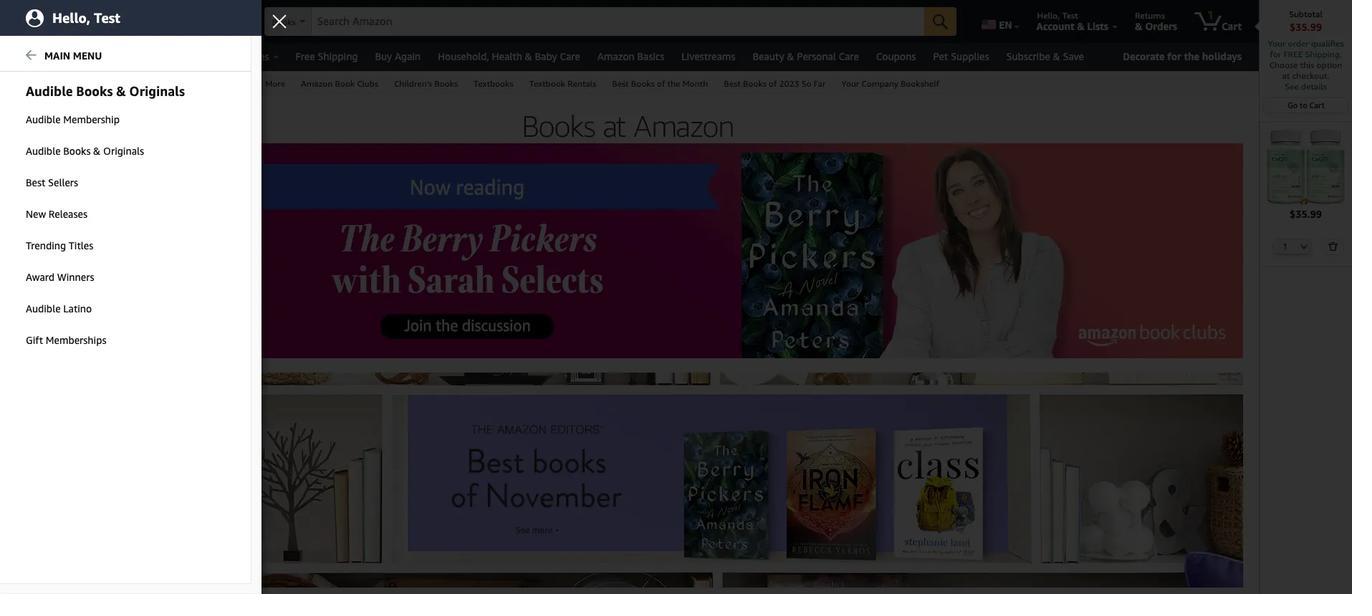 Task type: vqa. For each thing, say whether or not it's contained in the screenshot.
the Hello, Test in the NAVIGATION navigation
yes



Task type: locate. For each thing, give the bounding box(es) containing it.
textbook
[[529, 78, 565, 89]]

0 horizontal spatial to
[[42, 201, 49, 211]]

details
[[1301, 81, 1327, 92]]

returns
[[1135, 10, 1165, 21]]

best sellers & more link
[[202, 72, 293, 94]]

& left orders
[[1135, 20, 1143, 32]]

hello, test inside navigation navigation
[[1037, 10, 1078, 21]]

amazon down books search box
[[597, 50, 635, 62]]

test left lists
[[1062, 10, 1078, 21]]

amazon left book in the top of the page
[[301, 78, 333, 89]]

cart up holidays
[[1222, 20, 1242, 32]]

1 vertical spatial 1
[[1283, 241, 1288, 251]]

& inside returns & orders
[[1135, 20, 1143, 32]]

new releases link down 'best sellers' 'link'
[[0, 199, 251, 229]]

so up 'writers'
[[97, 252, 108, 262]]

household, health & baby care
[[438, 50, 580, 62]]

gift
[[26, 334, 43, 346]]

of
[[657, 78, 665, 89], [769, 78, 777, 89], [66, 239, 73, 249], [66, 252, 73, 262]]

holiday
[[63, 50, 98, 62]]

audible down audible
[[26, 113, 61, 125]]

1 horizontal spatial test
[[1062, 10, 1078, 21]]

hispanic and latino stories books in spanish back to school books children's books
[[20, 175, 125, 224]]

to down books in spanish link
[[42, 201, 49, 211]]

best for best sellers
[[26, 176, 45, 188]]

sellers for best sellers & more
[[229, 78, 254, 89]]

0 horizontal spatial new releases
[[26, 208, 87, 220]]

test inside navigation navigation
[[1062, 10, 1078, 21]]

books inside read with pride deals in books
[[54, 317, 77, 327]]

hello, test inside "hello, test" 'link'
[[52, 10, 120, 25]]

amazon image
[[16, 13, 85, 34]]

far inside navigation navigation
[[814, 78, 826, 89]]

latino up spanish
[[72, 175, 96, 185]]

trending
[[26, 239, 66, 252]]

1 horizontal spatial sellers
[[229, 78, 254, 89]]

1 vertical spatial deals
[[20, 317, 42, 327]]

$35.99 up dropdown icon
[[1290, 208, 1322, 220]]

month
[[683, 78, 708, 89], [90, 239, 114, 249]]

to inside go to cart link
[[1300, 100, 1308, 110]]

amazon basics link
[[589, 47, 673, 67]]

new down books in spanish link
[[26, 208, 46, 220]]

0 vertical spatial to
[[157, 10, 165, 21]]

0 vertical spatial more
[[265, 78, 285, 89]]

sellers inside best sellers & more link
[[229, 78, 254, 89]]

0 vertical spatial cart
[[1222, 20, 1242, 32]]

0 horizontal spatial new
[[26, 208, 46, 220]]

1 vertical spatial so
[[97, 252, 108, 262]]

2 care from the left
[[839, 50, 859, 62]]

best books of the month link down the basics
[[604, 72, 716, 94]]

90005
[[216, 10, 241, 21]]

0 vertical spatial children's books link
[[386, 72, 466, 94]]

books
[[272, 16, 296, 27], [19, 78, 43, 89], [434, 78, 458, 89], [631, 78, 655, 89], [743, 78, 767, 89], [63, 145, 91, 157], [61, 146, 90, 157], [20, 188, 44, 198], [80, 201, 104, 211], [60, 214, 84, 224], [40, 239, 64, 249], [40, 252, 64, 262], [20, 278, 44, 288], [54, 317, 77, 327], [49, 338, 77, 349]]

0 horizontal spatial your
[[842, 78, 859, 89]]

& left originals
[[93, 145, 101, 157]]

month inside navigation navigation
[[683, 78, 708, 89]]

audible for audible books & originals
[[26, 145, 61, 157]]

0 horizontal spatial children's
[[20, 214, 58, 224]]

2023 down titles
[[75, 252, 95, 262]]

amazon
[[597, 50, 635, 62], [301, 78, 333, 89]]

3 audible from the top
[[26, 302, 61, 315]]

advanced search
[[59, 78, 125, 89]]

month up 'writers'
[[90, 239, 114, 249]]

location
[[152, 20, 191, 32]]

your left company
[[842, 78, 859, 89]]

livestreams link
[[673, 47, 744, 67]]

0 horizontal spatial month
[[90, 239, 114, 249]]

0 vertical spatial new
[[141, 78, 158, 89]]

care
[[560, 50, 580, 62], [839, 50, 859, 62]]

all button
[[11, 43, 53, 71]]

1 vertical spatial amazon
[[301, 78, 333, 89]]

1 vertical spatial the
[[667, 78, 680, 89]]

titles
[[69, 239, 93, 252]]

hello, inside 'link'
[[52, 10, 90, 25]]

your inside your order qualifies for free shipping. choose this option at checkout. see details
[[1268, 38, 1286, 49]]

0 horizontal spatial far
[[110, 252, 123, 262]]

angeles
[[183, 10, 214, 21]]

originals
[[129, 83, 185, 99]]

holidays
[[1202, 50, 1242, 62]]

releases
[[161, 78, 194, 89], [49, 208, 87, 220]]

audible
[[26, 113, 61, 125], [26, 145, 61, 157], [26, 302, 61, 315]]

read with pride deals in books
[[20, 304, 81, 327]]

1 horizontal spatial far
[[814, 78, 826, 89]]

more inside best sellers & more link
[[265, 78, 285, 89]]

for right decorate
[[1168, 50, 1182, 62]]

hello, test up menu at the left top
[[52, 10, 120, 25]]

livestreams
[[682, 50, 736, 62]]

best books of the month
[[612, 78, 708, 89]]

latino right with
[[63, 302, 92, 315]]

month for best books of the month best books of 2023 so far celebrity picks books by black writers
[[90, 239, 114, 249]]

lists
[[1087, 20, 1109, 32]]

to right go
[[1300, 100, 1308, 110]]

0 vertical spatial month
[[683, 78, 708, 89]]

test up holiday deals
[[94, 10, 120, 25]]

1 horizontal spatial 2023
[[779, 78, 799, 89]]

1 vertical spatial sellers
[[48, 176, 78, 188]]

1 horizontal spatial cart
[[1310, 100, 1325, 110]]

amazon inside amazon book clubs link
[[301, 78, 333, 89]]

month inside best books of the month best books of 2023 so far celebrity picks books by black writers
[[90, 239, 114, 249]]

to inside delivering to los angeles 90005 update location
[[157, 10, 165, 21]]

0 vertical spatial your
[[1268, 38, 1286, 49]]

0 vertical spatial sellers
[[229, 78, 254, 89]]

$35.99 down subtotal
[[1290, 21, 1322, 33]]

books by black writers link
[[20, 278, 108, 288]]

1 vertical spatial your
[[842, 78, 859, 89]]

None submit
[[924, 7, 957, 36]]

textbook rentals link
[[521, 72, 604, 94]]

hello, up subscribe & save
[[1037, 10, 1060, 21]]

children's books link down again
[[386, 72, 466, 94]]

amazon for amazon basics
[[597, 50, 635, 62]]

0 horizontal spatial amazon
[[301, 78, 333, 89]]

go to cart
[[1288, 100, 1325, 110]]

more down groceries link
[[265, 78, 285, 89]]

so down beauty & personal care link
[[802, 78, 812, 89]]

new releases down books in spanish link
[[26, 208, 87, 220]]

option
[[1317, 59, 1342, 70]]

in up back to school books link
[[46, 188, 53, 198]]

1 horizontal spatial so
[[802, 78, 812, 89]]

1 vertical spatial 2023
[[75, 252, 95, 262]]

shipping.
[[1305, 49, 1342, 59]]

winners
[[57, 271, 94, 283]]

audible for audible membership
[[26, 113, 61, 125]]

1 vertical spatial cart
[[1310, 100, 1325, 110]]

0 vertical spatial so
[[802, 78, 812, 89]]

1 horizontal spatial children's
[[394, 78, 432, 89]]

month down livestreams link
[[683, 78, 708, 89]]

advanced
[[59, 78, 97, 89]]

cart down details
[[1310, 100, 1325, 110]]

your company bookshelf
[[842, 78, 939, 89]]

2 vertical spatial audible
[[26, 302, 61, 315]]

shipping
[[318, 50, 358, 62]]

0 horizontal spatial deals
[[20, 317, 42, 327]]

for left free
[[1270, 49, 1281, 59]]

2 vertical spatial to
[[42, 201, 49, 211]]

children's books link
[[386, 72, 466, 94], [20, 214, 84, 224]]

2 horizontal spatial to
[[1300, 100, 1308, 110]]

0 vertical spatial amazon
[[597, 50, 635, 62]]

1 horizontal spatial hello, test
[[1037, 10, 1078, 21]]

1 horizontal spatial more
[[265, 78, 285, 89]]

Books search field
[[264, 7, 957, 37]]

1 vertical spatial latino
[[63, 302, 92, 315]]

1 audible from the top
[[26, 113, 61, 125]]

care right personal
[[839, 50, 859, 62]]

1 vertical spatial best books of the month link
[[20, 239, 114, 249]]

care right baby at the left
[[560, 50, 580, 62]]

hello, test left lists
[[1037, 10, 1078, 21]]

more down deals in books link
[[13, 338, 35, 349]]

new down main menu link
[[141, 78, 158, 89]]

celebrity
[[20, 265, 54, 275]]

the inside best books of the month best books of 2023 so far celebrity picks books by black writers
[[75, 239, 87, 249]]

search
[[99, 78, 125, 89]]

audible for audible latino
[[26, 302, 61, 315]]

sellers
[[229, 78, 254, 89], [48, 176, 78, 188]]

1 vertical spatial $35.99
[[1290, 208, 1322, 220]]

0 horizontal spatial the
[[75, 239, 87, 249]]

0 vertical spatial the
[[1184, 50, 1200, 62]]

0 vertical spatial audible
[[26, 113, 61, 125]]

1 horizontal spatial for
[[1270, 49, 1281, 59]]

free shipping
[[296, 50, 358, 62]]

1 up holidays
[[1207, 8, 1214, 22]]

1 vertical spatial more
[[13, 338, 35, 349]]

new releases down main menu link
[[141, 78, 194, 89]]

trending titles
[[26, 239, 93, 252]]

1 horizontal spatial your
[[1268, 38, 1286, 49]]

books%20at%20amazon image
[[329, 105, 930, 143]]

the down livestreams link
[[667, 78, 680, 89]]

cart
[[1222, 20, 1242, 32], [1310, 100, 1325, 110]]

company
[[862, 78, 898, 89]]

1 horizontal spatial new releases
[[141, 78, 194, 89]]

1 vertical spatial children's books link
[[20, 214, 84, 224]]

originals
[[103, 145, 144, 157]]

0 vertical spatial latino
[[72, 175, 96, 185]]

& left save
[[1053, 50, 1060, 62]]

best inside best books of the month link
[[612, 78, 629, 89]]

0 vertical spatial 1
[[1207, 8, 1214, 22]]

0 horizontal spatial 2023
[[75, 252, 95, 262]]

this
[[1300, 59, 1315, 70]]

1 horizontal spatial amazon
[[597, 50, 635, 62]]

0 vertical spatial children's
[[394, 78, 432, 89]]

0 vertical spatial deals
[[101, 50, 125, 62]]

your left order
[[1268, 38, 1286, 49]]

books
[[76, 83, 113, 99]]

0 horizontal spatial test
[[94, 10, 120, 25]]

the left holidays
[[1184, 50, 1200, 62]]

1 left dropdown icon
[[1283, 241, 1288, 251]]

1 vertical spatial audible
[[26, 145, 61, 157]]

releases down location at left top
[[161, 78, 194, 89]]

0 horizontal spatial sellers
[[48, 176, 78, 188]]

new releases link
[[133, 72, 202, 94], [0, 199, 251, 229]]

deals
[[101, 50, 125, 62], [20, 317, 42, 327]]

best for best sellers & more
[[210, 78, 226, 89]]

bookshelf
[[901, 78, 939, 89]]

1 horizontal spatial releases
[[161, 78, 194, 89]]

1 vertical spatial month
[[90, 239, 114, 249]]

2023 down beauty & personal care link
[[779, 78, 799, 89]]

& right "books"
[[116, 83, 126, 99]]

of for best books of 2023 so far
[[769, 78, 777, 89]]

1 horizontal spatial the
[[667, 78, 680, 89]]

menu
[[73, 49, 102, 62]]

go
[[1288, 100, 1298, 110]]

deals up search
[[101, 50, 125, 62]]

new
[[141, 78, 158, 89], [26, 208, 46, 220]]

1 horizontal spatial care
[[839, 50, 859, 62]]

best books of the month link up picks
[[20, 239, 114, 249]]

audible books & originals
[[26, 145, 144, 157]]

to
[[157, 10, 165, 21], [1300, 100, 1308, 110], [42, 201, 49, 211]]

0 horizontal spatial cart
[[1222, 20, 1242, 32]]

to left los
[[157, 10, 165, 21]]

more in books
[[13, 338, 77, 349]]

0 horizontal spatial releases
[[49, 208, 87, 220]]

best sellers & more
[[210, 78, 285, 89]]

1 vertical spatial far
[[110, 252, 123, 262]]

2 audible from the top
[[26, 145, 61, 157]]

releases down spanish
[[49, 208, 87, 220]]

pride
[[61, 304, 81, 314]]

main menu link
[[0, 41, 251, 72]]

2 vertical spatial the
[[75, 239, 87, 249]]

beauty
[[753, 50, 784, 62]]

0 horizontal spatial so
[[97, 252, 108, 262]]

in down the read with pride link
[[44, 317, 51, 327]]

baby
[[535, 50, 557, 62]]

of for best books of the month best books of 2023 so far celebrity picks books by black writers
[[66, 239, 73, 249]]

1 vertical spatial new releases link
[[0, 199, 251, 229]]

best books of november image
[[168, 373, 1243, 588]]

so inside best books of the month best books of 2023 so far celebrity picks books by black writers
[[97, 252, 108, 262]]

audible up hispanic
[[26, 145, 61, 157]]

1 horizontal spatial best books of the month link
[[604, 72, 716, 94]]

best books of 2023 so far
[[724, 78, 826, 89]]

so
[[802, 78, 812, 89], [97, 252, 108, 262]]

0 vertical spatial releases
[[161, 78, 194, 89]]

by
[[46, 278, 55, 288]]

best inside best books of 2023 so far link
[[724, 78, 741, 89]]

the up picks
[[75, 239, 87, 249]]

0 horizontal spatial best books of the month link
[[20, 239, 114, 249]]

0 horizontal spatial care
[[560, 50, 580, 62]]

audible up deals in books link
[[26, 302, 61, 315]]

0 vertical spatial 2023
[[779, 78, 799, 89]]

0 horizontal spatial hello,
[[52, 10, 90, 25]]

new releases
[[141, 78, 194, 89], [26, 208, 87, 220]]

& left lists
[[1077, 20, 1085, 32]]

groceries link
[[218, 47, 287, 67]]

hello, inside navigation navigation
[[1037, 10, 1060, 21]]

best
[[210, 78, 226, 89], [612, 78, 629, 89], [724, 78, 741, 89], [26, 176, 45, 188], [20, 239, 37, 249], [20, 252, 37, 262]]

best for best books of the month
[[612, 78, 629, 89]]

children's down back
[[20, 214, 58, 224]]

0 horizontal spatial hello, test
[[52, 10, 120, 25]]

pet
[[933, 50, 948, 62]]

holiday deals link
[[55, 47, 134, 67]]

1 vertical spatial children's
[[20, 214, 58, 224]]

sellers inside 'best sellers' 'link'
[[48, 176, 78, 188]]

0 vertical spatial far
[[814, 78, 826, 89]]

1 vertical spatial releases
[[49, 208, 87, 220]]

2023 inside navigation navigation
[[779, 78, 799, 89]]

1 horizontal spatial deals
[[101, 50, 125, 62]]

best inside 'best sellers' 'link'
[[26, 176, 45, 188]]

children's down again
[[394, 78, 432, 89]]

deals down read
[[20, 317, 42, 327]]

hello, up main menu at the left top of the page
[[52, 10, 90, 25]]

so inside navigation navigation
[[802, 78, 812, 89]]

0 vertical spatial $35.99
[[1290, 21, 1322, 33]]

best books of the month link
[[604, 72, 716, 94], [20, 239, 114, 249]]

amazon inside amazon basics link
[[597, 50, 635, 62]]

best inside best sellers & more link
[[210, 78, 226, 89]]

back to school books link
[[20, 201, 104, 211]]

0 vertical spatial new releases
[[141, 78, 194, 89]]

1 vertical spatial to
[[1300, 100, 1308, 110]]

0 horizontal spatial 1
[[1207, 8, 1214, 22]]

1 horizontal spatial month
[[683, 78, 708, 89]]

children's books link down back to school books link
[[20, 214, 84, 224]]

1 horizontal spatial 1
[[1283, 241, 1288, 251]]

new releases link right search
[[133, 72, 202, 94]]

1 horizontal spatial to
[[157, 10, 165, 21]]

pet supplies link
[[925, 47, 998, 67]]

1 horizontal spatial hello,
[[1037, 10, 1060, 21]]

1 horizontal spatial new
[[141, 78, 158, 89]]

2 horizontal spatial the
[[1184, 50, 1200, 62]]



Task type: describe. For each thing, give the bounding box(es) containing it.
best sellers link
[[0, 168, 251, 198]]

subscribe
[[1006, 50, 1050, 62]]

your for your order qualifies for free shipping. choose this option at checkout. see details
[[1268, 38, 1286, 49]]

book
[[335, 78, 355, 89]]

month for best books of the month
[[683, 78, 708, 89]]

en
[[999, 19, 1012, 31]]

none submit inside books search box
[[924, 7, 957, 36]]

gift memberships
[[26, 334, 106, 346]]

in inside read with pride deals in books
[[44, 317, 51, 327]]

trending titles link
[[0, 231, 251, 261]]

of for best books of the month
[[657, 78, 665, 89]]

at
[[1282, 70, 1290, 81]]

navigation navigation
[[0, 0, 1352, 594]]

award winners
[[26, 271, 94, 283]]

school
[[51, 201, 77, 211]]

see details link
[[1267, 81, 1345, 92]]

delivering
[[115, 10, 155, 21]]

supplies
[[951, 50, 989, 62]]

the for best books of the month best books of 2023 so far celebrity picks books by black writers
[[75, 239, 87, 249]]

2023 inside best books of the month best books of 2023 so far celebrity picks books by black writers
[[75, 252, 95, 262]]

buy
[[375, 50, 392, 62]]

audible membership link
[[0, 105, 251, 135]]

releases inside navigation navigation
[[161, 78, 194, 89]]

hispanic and latino stories link
[[20, 175, 125, 185]]

qualifies
[[1311, 38, 1344, 49]]

pet supplies
[[933, 50, 989, 62]]

best books of 2023 so far link
[[716, 72, 834, 94]]

coq10 600mg softgels | high absorption coq10 ubiquinol supplement | reduced form enhanced with vitamin e &amp; omega 3 6 9 | antioxidant powerhouse good for health | 120 softgels image
[[1267, 128, 1345, 207]]

books in spanish link
[[20, 188, 87, 198]]

0 horizontal spatial for
[[1168, 50, 1182, 62]]

spanish
[[55, 188, 87, 198]]

new releases inside navigation navigation
[[141, 78, 194, 89]]

and
[[55, 175, 70, 185]]

far inside best books of the month best books of 2023 so far celebrity picks books by black writers
[[110, 252, 123, 262]]

best for best books of 2023 so far
[[724, 78, 741, 89]]

in right the popular
[[50, 146, 58, 157]]

beauty & personal care link
[[744, 47, 868, 67]]

household,
[[438, 50, 489, 62]]

again
[[395, 50, 421, 62]]

1 horizontal spatial children's books link
[[386, 72, 466, 94]]

the for best books of the month
[[667, 78, 680, 89]]

rentals
[[568, 78, 596, 89]]

main
[[44, 49, 70, 62]]

award
[[26, 271, 55, 283]]

basics
[[637, 50, 664, 62]]

your company bookshelf link
[[834, 72, 947, 94]]

subtotal $35.99
[[1289, 9, 1323, 33]]

books inside search box
[[272, 16, 296, 27]]

delete image
[[1328, 241, 1338, 251]]

orders
[[1145, 20, 1177, 32]]

your order qualifies for free shipping. choose this option at checkout. see details
[[1268, 38, 1344, 92]]

sellers for best sellers
[[48, 176, 78, 188]]

clubs
[[357, 78, 378, 89]]

children's inside navigation navigation
[[394, 78, 432, 89]]

new inside navigation navigation
[[141, 78, 158, 89]]

audible books & originals link
[[0, 136, 251, 166]]

1 vertical spatial new
[[26, 208, 46, 220]]

amazon basics
[[597, 50, 664, 62]]

in down deals in books link
[[38, 338, 46, 349]]

Search Amazon text field
[[311, 8, 924, 35]]

hispanic
[[20, 175, 53, 185]]

to for go to cart
[[1300, 100, 1308, 110]]

choose
[[1270, 59, 1298, 70]]

household, health & baby care link
[[429, 47, 589, 67]]

textbooks link
[[466, 72, 521, 94]]

your for your company bookshelf
[[842, 78, 859, 89]]

& down groceries link
[[257, 78, 263, 89]]

& left baby at the left
[[525, 50, 532, 62]]

decorate for the holidays link
[[1117, 47, 1248, 66]]

hello, test link
[[0, 0, 262, 36]]

audible
[[26, 83, 73, 99]]

1 care from the left
[[560, 50, 580, 62]]

latino inside hispanic and latino stories books in spanish back to school books children's books
[[72, 175, 96, 185]]

all
[[33, 51, 46, 63]]

children's books
[[394, 78, 458, 89]]

audible books & originals
[[26, 83, 185, 99]]

read
[[20, 304, 41, 314]]

children's inside hispanic and latino stories books in spanish back to school books children's books
[[20, 214, 58, 224]]

go to cart link
[[1264, 98, 1348, 113]]

returns & orders
[[1135, 10, 1177, 32]]

dropdown image
[[1301, 243, 1308, 249]]

checkout.
[[1292, 70, 1330, 81]]

amazon for amazon book clubs
[[301, 78, 333, 89]]

now reading. bright young women with sarah selects. join the discussion. image
[[168, 143, 1243, 358]]

0 vertical spatial best books of the month link
[[604, 72, 716, 94]]

deals inside read with pride deals in books
[[20, 317, 42, 327]]

advanced search link
[[51, 72, 133, 94]]

test inside "hello, test" 'link'
[[94, 10, 120, 25]]

writers
[[81, 278, 108, 288]]

to inside hispanic and latino stories books in spanish back to school books children's books
[[42, 201, 49, 211]]

memberships
[[46, 334, 106, 346]]

to for delivering to los angeles 90005 update location
[[157, 10, 165, 21]]

deals in books link
[[20, 317, 77, 327]]

1 vertical spatial new releases
[[26, 208, 87, 220]]

see
[[1285, 81, 1299, 92]]

holiday deals
[[63, 50, 125, 62]]

best books of the month best books of 2023 so far celebrity picks books by black writers
[[20, 239, 123, 288]]

free
[[1284, 49, 1303, 59]]

audible membership
[[26, 113, 120, 125]]

account & lists
[[1037, 20, 1109, 32]]

award winners link
[[0, 262, 251, 292]]

deals inside holiday deals link
[[101, 50, 125, 62]]

black
[[58, 278, 79, 288]]

audible latino link
[[0, 294, 251, 324]]

0 horizontal spatial more
[[13, 338, 35, 349]]

in inside hispanic and latino stories books in spanish back to school books children's books
[[46, 188, 53, 198]]

free
[[296, 50, 315, 62]]

order
[[1288, 38, 1309, 49]]

& right beauty
[[787, 50, 794, 62]]

0 vertical spatial new releases link
[[133, 72, 202, 94]]

$35.99 inside subtotal $35.99
[[1290, 21, 1322, 33]]

for inside your order qualifies for free shipping. choose this option at checkout. see details
[[1270, 49, 1281, 59]]

subscribe & save link
[[998, 47, 1093, 67]]

los
[[168, 10, 181, 21]]

stories
[[98, 175, 125, 185]]

personal
[[797, 50, 836, 62]]

subtotal
[[1289, 9, 1323, 19]]

update
[[115, 20, 150, 32]]

beauty & personal care
[[753, 50, 859, 62]]

picks
[[56, 265, 77, 275]]

membership
[[63, 113, 120, 125]]

coupons
[[876, 50, 916, 62]]

0 horizontal spatial children's books link
[[20, 214, 84, 224]]



